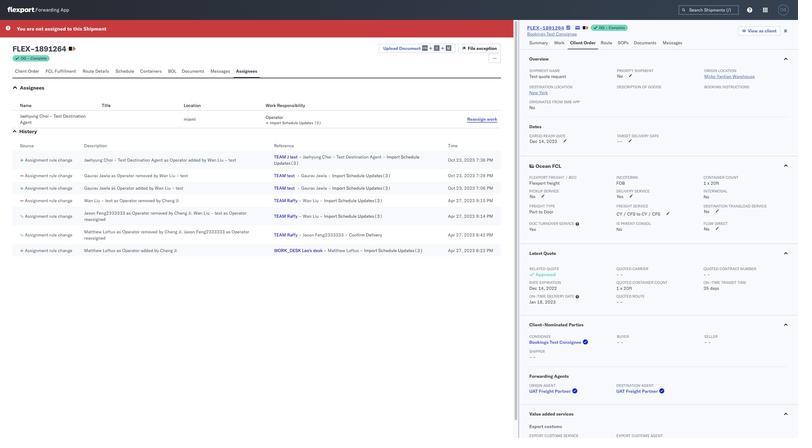 Task type: describe. For each thing, give the bounding box(es) containing it.
route
[[633, 294, 645, 299]]

1 horizontal spatial dg - complete
[[600, 25, 626, 30]]

no down 'priority'
[[618, 73, 623, 79]]

reassign work button
[[464, 115, 501, 124]]

x inside container count 1 x 20ft
[[708, 180, 710, 186]]

freight service
[[617, 204, 649, 208]]

container count 1 x 20ft
[[704, 175, 739, 186]]

oct for oct 23, 2023 7:06 pm
[[448, 185, 456, 191]]

2023 for 7:06
[[465, 185, 475, 191]]

forwarding for forwarding agents
[[530, 374, 554, 379]]

description for description
[[84, 143, 107, 149]]

2 cfs from the left
[[653, 211, 661, 217]]

7:36
[[477, 157, 486, 163]]

no down pickup
[[530, 194, 536, 199]]

confirm
[[349, 232, 365, 238]]

service
[[634, 204, 649, 208]]

details
[[95, 68, 109, 74]]

destination transload service
[[704, 204, 767, 208]]

york
[[540, 90, 548, 95]]

description for description of goods
[[617, 85, 642, 89]]

assignment rule change for matthew loftus as operator removed by cheng ji. jason feng2333333 as operator reassigned
[[25, 232, 72, 238]]

latest
[[530, 251, 543, 256]]

0 vertical spatial bookings
[[528, 31, 546, 37]]

booking
[[705, 85, 722, 89]]

1 horizontal spatial messages
[[663, 40, 683, 46]]

export customs
[[530, 424, 563, 429]]

1 vertical spatial documents
[[182, 68, 204, 74]]

apr 27, 2023 8:22 pm
[[448, 248, 494, 253]]

shipment name test quote request
[[530, 68, 567, 79]]

1 cfs from the left
[[628, 211, 636, 217]]

value added services
[[530, 411, 574, 417]]

8:22
[[476, 248, 486, 253]]

priority
[[617, 68, 634, 73]]

0 horizontal spatial order
[[28, 68, 39, 74]]

services
[[557, 411, 574, 417]]

change for gaurav jawla as operator added by wan liu - test
[[58, 185, 72, 191]]

wan liu - test as operator removed by cheng ji
[[84, 198, 179, 203]]

20ft inside container count 1 x 20ft
[[711, 180, 720, 186]]

assignment rule change for wan liu - test as operator removed by cheng ji
[[25, 198, 72, 203]]

agent for jaehyung choi - test destination agent as operator added by wan liu - test
[[151, 157, 163, 163]]

location for york
[[555, 85, 573, 89]]

14, inside quoted contract number - - rate expiration dec 14, 2022
[[539, 286, 546, 291]]

shipment
[[635, 68, 654, 73]]

you
[[17, 26, 25, 32]]

2 horizontal spatial jason
[[303, 232, 314, 238]]

partner for destination agent
[[643, 388, 658, 394]]

27, for apr 27, 2023 9:14 pm
[[457, 213, 463, 219]]

no up flow on the right bottom
[[704, 209, 710, 214]]

overview
[[530, 56, 549, 62]]

export
[[530, 424, 544, 429]]

related
[[530, 266, 546, 271]]

quoted for quoted container count 1 x 20ft
[[617, 280, 632, 285]]

pm for apr 27, 2023 8:42 pm
[[487, 232, 494, 238]]

team test - gaurav jawla - import schedule updates(3) for oct 23, 2023 7:28 pm
[[274, 173, 391, 178]]

priority shipment
[[617, 68, 654, 73]]

1 horizontal spatial complete
[[609, 25, 626, 30]]

no inside the originates from smb app no
[[530, 105, 536, 110]]

2 horizontal spatial feng2333333
[[315, 232, 344, 238]]

1 vertical spatial quote
[[547, 266, 559, 271]]

change for jason feng2333333 as operator removed by cheng ji. wan liu - test as operator reassigned
[[58, 213, 72, 219]]

team raffy - wan liu - import schedule updates(3) for apr 27, 2023 9:15 pm
[[274, 198, 383, 203]]

assignment rule change for matthew loftus as operator added by cheng ji
[[25, 248, 72, 253]]

team test - gaurav jawla - import schedule updates(3) for oct 23, 2023 7:06 pm
[[274, 185, 391, 191]]

to for freight type port to door
[[539, 209, 543, 215]]

1 vertical spatial freight
[[547, 180, 560, 186]]

schedule inside button
[[116, 68, 134, 74]]

import schedule updates                (3)
[[270, 120, 321, 125]]

1 horizontal spatial order
[[584, 40, 596, 46]]

by for gaurav jawla as operator added by wan liu - test
[[149, 185, 154, 191]]

(3)
[[314, 120, 321, 125]]

35
[[704, 286, 710, 291]]

quoted for quoted route - -
[[617, 294, 632, 299]]

0 horizontal spatial documents button
[[179, 66, 208, 78]]

no down flow on the right bottom
[[704, 226, 710, 232]]

2 vertical spatial consignee
[[560, 340, 582, 345]]

apr for apr 27, 2023 9:14 pm
[[448, 213, 455, 219]]

pm for oct 23, 2023 7:28 pm
[[487, 173, 494, 178]]

2 horizontal spatial /
[[649, 211, 652, 217]]

updates(3) inside import schedule updates(3)
[[274, 160, 299, 166]]

bol button
[[166, 66, 179, 78]]

cheng up jason feng2333333 as operator removed by cheng ji. wan liu - test as operator reassigned
[[162, 198, 175, 203]]

nominated
[[545, 322, 568, 328]]

work button
[[552, 37, 568, 49]]

by for gaurav jawla as operator removed by wan liu - test
[[154, 173, 158, 178]]

- inside jaehyung choi - test destination agent
[[50, 113, 52, 119]]

originates from smb app no
[[530, 100, 580, 110]]

location
[[184, 103, 201, 108]]

fulfillment
[[55, 68, 76, 74]]

0 vertical spatial bookings test consignee
[[528, 31, 577, 37]]

change for wan liu - test as operator removed by cheng ji
[[58, 198, 72, 203]]

flexport freight / bco flexport freight
[[530, 175, 577, 186]]

no inside the is parent consol no
[[617, 227, 623, 232]]

you are not assigned to this shipment
[[17, 26, 107, 32]]

0 horizontal spatial delivery
[[366, 232, 382, 238]]

0 horizontal spatial client
[[15, 68, 27, 74]]

pm for oct 23, 2023 7:36 pm
[[487, 157, 494, 163]]

origin for origin location mirko yantian warehouse
[[705, 68, 718, 73]]

agents
[[555, 374, 569, 379]]

removed for jawla
[[136, 173, 153, 178]]

0 vertical spatial documents
[[635, 40, 657, 46]]

removed for feng2333333
[[151, 210, 168, 216]]

shipment inside shipment name test quote request
[[530, 68, 549, 73]]

2 horizontal spatial time
[[738, 280, 747, 285]]

partner for origin agent
[[555, 388, 571, 394]]

team for matthew loftus as operator removed by cheng ji. jason feng2333333 as operator reassigned
[[274, 232, 286, 238]]

2023 for 7:36
[[465, 157, 475, 163]]

yantian
[[717, 74, 732, 79]]

rule for jaehyung choi - test destination agent as operator added by wan liu - test
[[49, 157, 57, 163]]

oct 23, 2023 7:06 pm
[[448, 185, 494, 191]]

test inside shipment name test quote request
[[530, 74, 538, 79]]

service right "transload"
[[752, 204, 767, 208]]

0 vertical spatial dg
[[600, 25, 605, 30]]

added inside button
[[543, 411, 556, 417]]

team raffy - jason feng2333333 - confirm delivery
[[274, 232, 382, 238]]

pickup service
[[530, 189, 560, 193]]

destination inside jaehyung choi - test destination agent
[[63, 113, 86, 119]]

0 vertical spatial ji
[[176, 198, 179, 203]]

1 vertical spatial messages button
[[208, 66, 234, 78]]

1 inside quoted container count 1 x 20ft
[[617, 286, 620, 291]]

time for on-time delivery date
[[538, 294, 547, 299]]

flex
[[12, 44, 30, 53]]

team for jaehyung choi - test destination agent as operator added by wan liu - test
[[274, 154, 286, 160]]

apr 27, 2023 9:14 pm
[[448, 213, 494, 219]]

Search Shipments (/) text field
[[679, 5, 740, 15]]

jan
[[530, 299, 536, 305]]

forwarding for forwarding app
[[36, 7, 59, 13]]

1 vertical spatial assignees button
[[20, 85, 44, 91]]

on-time delivery date
[[530, 294, 575, 299]]

transit
[[722, 280, 737, 285]]

1 horizontal spatial assignees
[[236, 68, 257, 74]]

feng2333333 inside jason feng2333333 as operator removed by cheng ji. wan liu - test as operator reassigned
[[97, 210, 125, 216]]

summary
[[530, 40, 548, 46]]

dec 14, 2022
[[530, 139, 558, 144]]

agent for jaehyung choi - test destination agent
[[20, 120, 32, 125]]

no inside intermodal no
[[704, 194, 710, 200]]

1 horizontal spatial documents button
[[632, 37, 661, 49]]

app inside 'link'
[[61, 7, 69, 13]]

uat freight partner link for origin
[[530, 388, 579, 394]]

0 vertical spatial delivery
[[617, 189, 634, 193]]

1 vertical spatial bookings test consignee link
[[530, 339, 590, 345]]

2 horizontal spatial agent
[[370, 154, 382, 160]]

ji. for jason
[[179, 229, 183, 235]]

request
[[552, 74, 567, 79]]

freight up cy / cfs to cy / cfs in the right of the page
[[617, 204, 633, 208]]

incoterms
[[617, 175, 639, 180]]

forwarding app link
[[7, 7, 69, 13]]

0 horizontal spatial client order
[[15, 68, 39, 74]]

destination location new york
[[530, 85, 573, 95]]

oct for oct 23, 2023 7:28 pm
[[448, 173, 456, 178]]

raffy for operator
[[287, 232, 298, 238]]

1 vertical spatial messages
[[211, 68, 230, 74]]

1 vertical spatial client order button
[[12, 66, 43, 78]]

0 horizontal spatial assignees
[[20, 85, 44, 91]]

assignment rule change for gaurav jawla as operator removed by wan liu - test
[[25, 173, 72, 178]]

uat freight partner for origin
[[530, 388, 571, 394]]

removed down gaurav jawla as operator added by wan liu - test
[[138, 198, 155, 203]]

file exception
[[468, 46, 497, 51]]

port
[[530, 209, 538, 215]]

team for gaurav jawla as operator removed by wan liu - test
[[274, 173, 286, 178]]

23, for oct 23, 2023 7:36 pm
[[457, 157, 463, 163]]

1 horizontal spatial delivery
[[632, 134, 649, 138]]

instructions
[[723, 85, 750, 89]]

0 horizontal spatial yes
[[530, 227, 537, 232]]

pm for apr 27, 2023 8:22 pm
[[487, 248, 494, 253]]

uat freight partner for destination
[[617, 388, 658, 394]]

freight down "destination agent"
[[627, 388, 642, 394]]

1 inside container count 1 x 20ft
[[704, 180, 707, 186]]

name inside shipment name test quote request
[[550, 68, 561, 73]]

jan 18, 2023
[[530, 299, 556, 305]]

2023 down on-time delivery date
[[545, 299, 556, 305]]

description of goods
[[617, 85, 662, 89]]

0 vertical spatial 2022
[[547, 139, 558, 144]]

new york link
[[530, 90, 548, 95]]

2023 for 9:14
[[464, 213, 475, 219]]

oct 23, 2023 7:36 pm
[[448, 157, 494, 163]]

team for wan liu - test as operator removed by cheng ji
[[274, 198, 286, 203]]

0 vertical spatial client order button
[[568, 37, 599, 49]]

0 vertical spatial shipment
[[84, 26, 107, 32]]

by for matthew loftus as operator added by cheng ji
[[154, 248, 159, 253]]

27, for apr 27, 2023 9:15 pm
[[457, 198, 463, 203]]

buyer
[[617, 334, 630, 339]]

7:06
[[477, 185, 486, 191]]

0 vertical spatial dec
[[530, 139, 538, 144]]

forwarding app
[[36, 7, 69, 13]]

ocean
[[536, 163, 551, 169]]

1 flexport from the top
[[530, 175, 548, 180]]

date up parties
[[566, 294, 575, 299]]

gaurav jawla as operator removed by wan liu - test
[[84, 173, 188, 178]]

0 vertical spatial consignee
[[556, 31, 577, 37]]

of
[[643, 85, 648, 89]]

0 horizontal spatial dg
[[21, 56, 26, 61]]

quoted route - -
[[617, 294, 645, 305]]

reassigned inside matthew loftus as operator removed by cheng ji. jason feng2333333 as operator reassigned
[[84, 235, 106, 241]]

apr for apr 27, 2023 8:42 pm
[[448, 232, 455, 238]]

1 vertical spatial complete
[[31, 56, 47, 61]]

uat for destination
[[617, 388, 625, 394]]

0 horizontal spatial delivery
[[548, 294, 565, 299]]

work for work responsibility
[[266, 103, 276, 108]]

apr 27, 2023 9:15 pm
[[448, 198, 494, 203]]

1 horizontal spatial /
[[624, 211, 627, 217]]

source
[[20, 143, 34, 149]]

rule for matthew loftus as operator added by cheng ji
[[49, 248, 57, 253]]

0 vertical spatial freight
[[549, 175, 565, 180]]

flow direct
[[704, 221, 728, 226]]

ocean fcl button
[[520, 156, 799, 175]]

import schedule updates                (3) button
[[266, 120, 456, 125]]

on-time transit time 35 days
[[704, 280, 747, 291]]

view as client button
[[739, 26, 781, 36]]

updates(3) for oct 23, 2023 7:28 pm
[[366, 173, 391, 178]]

miami
[[184, 116, 196, 122]]

parent
[[621, 221, 636, 226]]

goods
[[649, 85, 662, 89]]

flex-
[[528, 25, 543, 31]]

value
[[530, 411, 542, 417]]

rule for jason feng2333333 as operator removed by cheng ji. wan liu - test as operator reassigned
[[49, 213, 57, 219]]

intermodal no
[[704, 189, 728, 200]]

quote inside shipment name test quote request
[[539, 74, 551, 79]]

origin agent
[[530, 383, 556, 388]]

document
[[400, 45, 421, 51]]

0 vertical spatial assignees button
[[234, 66, 260, 78]]

8:42
[[476, 232, 486, 238]]

file
[[468, 46, 476, 51]]

history
[[19, 128, 37, 134]]

import inside "button"
[[270, 120, 282, 125]]

9:15
[[476, 198, 486, 203]]

1 horizontal spatial yes
[[617, 194, 624, 199]]

service right 'turnover'
[[560, 221, 575, 226]]

count inside container count 1 x 20ft
[[726, 175, 739, 180]]

as inside button
[[760, 28, 764, 34]]

1 vertical spatial bookings
[[530, 340, 549, 345]]

agent for origin agent
[[544, 383, 556, 388]]

23, for oct 23, 2023 7:06 pm
[[457, 185, 463, 191]]

client-
[[530, 322, 545, 328]]

buyer - -
[[617, 334, 630, 345]]

0 vertical spatial 14,
[[539, 139, 546, 144]]



Task type: locate. For each thing, give the bounding box(es) containing it.
apr down apr 27, 2023 8:42 pm
[[448, 248, 455, 253]]

1 vertical spatial forwarding
[[530, 374, 554, 379]]

2 apr from the top
[[448, 213, 455, 219]]

1 raffy from the top
[[287, 198, 298, 203]]

route button
[[599, 37, 616, 49]]

0 vertical spatial 1891264
[[543, 25, 565, 31]]

reassigned inside jason feng2333333 as operator removed by cheng ji. wan liu - test as operator reassigned
[[84, 217, 106, 222]]

choi
[[39, 113, 49, 119], [323, 154, 332, 160], [104, 157, 113, 163]]

containers
[[140, 68, 162, 74]]

by for matthew loftus as operator removed by cheng ji. jason feng2333333 as operator reassigned
[[159, 229, 164, 235]]

1 apr from the top
[[448, 198, 455, 203]]

test inside jason feng2333333 as operator removed by cheng ji. wan liu - test as operator reassigned
[[215, 210, 222, 216]]

5 assignment rule change from the top
[[25, 213, 72, 219]]

partner
[[555, 388, 571, 394], [643, 388, 658, 394]]

carrier
[[633, 266, 649, 271]]

1 horizontal spatial forwarding
[[530, 374, 554, 379]]

2022 inside quoted contract number - - rate expiration dec 14, 2022
[[547, 286, 558, 291]]

jaehyung for jaehyung choi - test destination agent
[[20, 113, 38, 119]]

date for dec 14, 2022
[[557, 134, 566, 138]]

1 vertical spatial assignees
[[20, 85, 44, 91]]

cheng down jason feng2333333 as operator removed by cheng ji. wan liu - test as operator reassigned
[[165, 229, 178, 235]]

3 team from the top
[[274, 185, 286, 191]]

2 horizontal spatial choi
[[323, 154, 332, 160]]

change for matthew loftus as operator removed by cheng ji. jason feng2333333 as operator reassigned
[[58, 232, 72, 238]]

flow
[[704, 221, 714, 226]]

wan inside jason feng2333333 as operator removed by cheng ji. wan liu - test as operator reassigned
[[194, 210, 203, 216]]

shipper
[[530, 349, 545, 354]]

0 horizontal spatial assignees button
[[20, 85, 44, 91]]

uat down origin agent
[[530, 388, 538, 394]]

4 rule from the top
[[49, 198, 57, 203]]

origin up mirko
[[705, 68, 718, 73]]

1 vertical spatial location
[[555, 85, 573, 89]]

2 reassigned from the top
[[84, 235, 106, 241]]

6 rule from the top
[[49, 232, 57, 238]]

agent down "forwarding agents"
[[544, 383, 556, 388]]

4 assignment from the top
[[25, 198, 48, 203]]

7 change from the top
[[58, 248, 72, 253]]

27,
[[457, 198, 463, 203], [457, 213, 463, 219], [457, 232, 463, 238], [457, 248, 463, 253]]

updates(3)
[[274, 160, 299, 166], [366, 173, 391, 178], [366, 185, 391, 191], [358, 198, 383, 203], [358, 213, 383, 219], [398, 248, 423, 253]]

0 vertical spatial documents button
[[632, 37, 661, 49]]

dec down cargo
[[530, 139, 538, 144]]

1 vertical spatial raffy
[[287, 213, 298, 219]]

pm for oct 23, 2023 7:06 pm
[[487, 185, 494, 191]]

exception
[[477, 46, 497, 51]]

ji down matthew loftus as operator removed by cheng ji. jason feng2333333 as operator reassigned on the bottom of page
[[174, 248, 177, 253]]

shipment down "overview"
[[530, 68, 549, 73]]

2 assignment from the top
[[25, 173, 48, 178]]

cheng inside jason feng2333333 as operator removed by cheng ji. wan liu - test as operator reassigned
[[175, 210, 187, 216]]

location
[[719, 68, 737, 73], [555, 85, 573, 89]]

delivery
[[617, 189, 634, 193], [366, 232, 382, 238]]

pm right 7:28
[[487, 173, 494, 178]]

order left 'route' button
[[584, 40, 596, 46]]

jawla
[[99, 173, 110, 178], [316, 173, 327, 178], [99, 185, 110, 191], [316, 185, 327, 191]]

updates(3) for apr 27, 2023 9:15 pm
[[358, 198, 383, 203]]

2 27, from the top
[[457, 213, 463, 219]]

uat freight partner
[[530, 388, 571, 394], [617, 388, 658, 394]]

1 horizontal spatial 1891264
[[543, 25, 565, 31]]

oct
[[448, 157, 456, 163], [448, 173, 456, 178], [448, 185, 456, 191]]

freight
[[530, 204, 546, 208], [617, 204, 633, 208], [539, 388, 554, 394], [627, 388, 642, 394]]

jason feng2333333 as operator removed by cheng ji. wan liu - test as operator reassigned
[[84, 210, 247, 222]]

0 horizontal spatial ji.
[[179, 229, 183, 235]]

flexport. image
[[7, 7, 36, 13]]

0 horizontal spatial count
[[655, 280, 668, 285]]

client order right work button
[[571, 40, 596, 46]]

matthew inside matthew loftus as operator removed by cheng ji. jason feng2333333 as operator reassigned
[[84, 229, 102, 235]]

3 apr from the top
[[448, 232, 455, 238]]

1 uat from the left
[[530, 388, 538, 394]]

count inside quoted container count 1 x 20ft
[[655, 280, 668, 285]]

apr for apr 27, 2023 8:22 pm
[[448, 248, 455, 253]]

7 assignment from the top
[[25, 248, 48, 253]]

0 vertical spatial flexport
[[530, 175, 548, 180]]

updates(3) for oct 23, 2023 7:06 pm
[[366, 185, 391, 191]]

2 assignment rule change from the top
[[25, 173, 72, 178]]

1 horizontal spatial messages button
[[661, 37, 686, 49]]

2023 left 7:28
[[465, 173, 475, 178]]

bookings test consignee
[[528, 31, 577, 37], [530, 340, 582, 345]]

2023 for 8:42
[[464, 232, 475, 238]]

choi for jaehyung choi - test destination agent
[[39, 113, 49, 119]]

2023 for 7:28
[[465, 173, 475, 178]]

0 horizontal spatial to
[[67, 26, 72, 32]]

1 horizontal spatial fcl
[[553, 163, 562, 169]]

to left 'this'
[[67, 26, 72, 32]]

0 vertical spatial 23,
[[457, 157, 463, 163]]

2 change from the top
[[58, 173, 72, 178]]

1 cy from the left
[[617, 211, 623, 217]]

1 vertical spatial shipment
[[530, 68, 549, 73]]

0 horizontal spatial uat freight partner
[[530, 388, 571, 394]]

agent
[[20, 120, 32, 125], [370, 154, 382, 160], [151, 157, 163, 163]]

1891264 down assigned
[[35, 44, 66, 53]]

upload document button
[[379, 44, 456, 53]]

x inside quoted container count 1 x 20ft
[[621, 286, 623, 291]]

cheng for matthew loftus as operator removed by cheng ji. jason feng2333333 as operator reassigned
[[165, 229, 178, 235]]

documents button
[[632, 37, 661, 49], [179, 66, 208, 78]]

sops button
[[616, 37, 632, 49]]

2 raffy from the top
[[287, 213, 298, 219]]

0 horizontal spatial dg - complete
[[21, 56, 47, 61]]

2 uat from the left
[[617, 388, 625, 394]]

uat freight partner link for destination
[[617, 388, 667, 394]]

1 partner from the left
[[555, 388, 571, 394]]

4 team from the top
[[274, 198, 286, 203]]

4 27, from the top
[[457, 248, 463, 253]]

no down the intermodal
[[704, 194, 710, 200]]

quote up approved
[[547, 266, 559, 271]]

shipment
[[84, 26, 107, 32], [530, 68, 549, 73]]

6 team from the top
[[274, 232, 286, 238]]

time for on-time transit time 35 days
[[712, 280, 721, 285]]

27, down apr 27, 2023 9:15 pm
[[457, 213, 463, 219]]

agent inside jaehyung choi - test destination agent
[[20, 120, 32, 125]]

1 vertical spatial route
[[83, 68, 94, 74]]

0 vertical spatial app
[[61, 7, 69, 13]]

apr up apr 27, 2023 8:22 pm
[[448, 232, 455, 238]]

apr for apr 27, 2023 9:15 pm
[[448, 198, 455, 203]]

work for work
[[555, 40, 565, 46]]

0 horizontal spatial agent
[[544, 383, 556, 388]]

4 assignment rule change from the top
[[25, 198, 72, 203]]

3 rule from the top
[[49, 185, 57, 191]]

1891264 up work button
[[543, 25, 565, 31]]

1 23, from the top
[[457, 157, 463, 163]]

work responsibility
[[266, 103, 305, 108]]

choi for jaehyung choi - test destination agent as operator added by wan liu - test
[[104, 157, 113, 163]]

27, for apr 27, 2023 8:22 pm
[[457, 248, 463, 253]]

test inside jaehyung choi - test destination agent
[[54, 113, 62, 119]]

1 horizontal spatial work
[[555, 40, 565, 46]]

client down 'flex'
[[15, 68, 27, 74]]

location down "request"
[[555, 85, 573, 89]]

on- inside on-time transit time 35 days
[[704, 280, 712, 285]]

2 partner from the left
[[643, 388, 658, 394]]

forwarding
[[36, 7, 59, 13], [530, 374, 554, 379]]

cheng for jason feng2333333 as operator removed by cheng ji. wan liu - test as operator reassigned
[[175, 210, 187, 216]]

x up quoted route - -
[[621, 286, 623, 291]]

yes down doc
[[530, 227, 537, 232]]

5 team from the top
[[274, 213, 286, 219]]

0 horizontal spatial shipment
[[84, 26, 107, 32]]

time
[[448, 143, 458, 149]]

apr down apr 27, 2023 9:15 pm
[[448, 213, 455, 219]]

7:28
[[477, 173, 486, 178]]

change for matthew loftus as operator added by cheng ji
[[58, 248, 72, 253]]

0 horizontal spatial 1891264
[[35, 44, 66, 53]]

1 rule from the top
[[49, 157, 57, 163]]

work right summary button
[[555, 40, 565, 46]]

/ up parent
[[624, 211, 627, 217]]

0 vertical spatial bookings test consignee link
[[528, 31, 577, 37]]

on- for on-time delivery date
[[530, 294, 538, 299]]

assignment for wan liu - test as operator removed by cheng ji
[[25, 198, 48, 203]]

bookings test consignee down nominated
[[530, 340, 582, 345]]

ji. inside jason feng2333333 as operator removed by cheng ji. wan liu - test as operator reassigned
[[188, 210, 193, 216]]

3 assignment from the top
[[25, 185, 48, 191]]

service up 'service'
[[635, 189, 650, 193]]

dg - complete down flex - 1891264
[[21, 56, 47, 61]]

complete
[[609, 25, 626, 30], [31, 56, 47, 61]]

delivery right confirm on the left bottom of the page
[[366, 232, 382, 238]]

2023 left 8:22
[[464, 248, 475, 253]]

1 down container
[[704, 180, 707, 186]]

23, up apr 27, 2023 9:15 pm
[[457, 185, 463, 191]]

intermodal
[[704, 189, 728, 193]]

doc
[[530, 221, 538, 226]]

2023 left 8:42
[[464, 232, 475, 238]]

ready
[[544, 134, 556, 138]]

rule for gaurav jawla as operator removed by wan liu - test
[[49, 173, 57, 178]]

summary button
[[527, 37, 552, 49]]

2 horizontal spatial jaehyung
[[303, 154, 321, 160]]

1 vertical spatial oct
[[448, 173, 456, 178]]

on- for on-time transit time 35 days
[[704, 280, 712, 285]]

cy / cfs to cy / cfs
[[617, 211, 661, 217]]

change
[[58, 157, 72, 163], [58, 173, 72, 178], [58, 185, 72, 191], [58, 198, 72, 203], [58, 213, 72, 219], [58, 232, 72, 238], [58, 248, 72, 253]]

matthew loftus as operator added by cheng ji
[[84, 248, 177, 253]]

originates
[[530, 100, 552, 104]]

no down is
[[617, 227, 623, 232]]

2 team test - gaurav jawla - import schedule updates(3) from the top
[[274, 185, 391, 191]]

2 flexport from the top
[[530, 180, 546, 186]]

location up the mirko yantian warehouse link
[[719, 68, 737, 73]]

0 vertical spatial forwarding
[[36, 7, 59, 13]]

1 vertical spatial ji
[[174, 248, 177, 253]]

flexport up pickup
[[530, 180, 546, 186]]

by inside matthew loftus as operator removed by cheng ji. jason feng2333333 as operator reassigned
[[159, 229, 164, 235]]

quoted
[[617, 266, 632, 271], [704, 266, 719, 271], [617, 280, 632, 285], [617, 294, 632, 299]]

to inside freight type port to door
[[539, 209, 543, 215]]

20ft up quoted route - -
[[624, 286, 633, 291]]

1 horizontal spatial name
[[550, 68, 561, 73]]

to for cy / cfs to cy / cfs
[[637, 211, 641, 217]]

location inside destination location new york
[[555, 85, 573, 89]]

0 vertical spatial raffy
[[287, 198, 298, 203]]

raffy
[[287, 198, 298, 203], [287, 213, 298, 219], [287, 232, 298, 238]]

1 vertical spatial fcl
[[553, 163, 562, 169]]

freight up pickup service
[[547, 180, 560, 186]]

work_desk leo's desk - matthew loftus - import schedule updates(3)
[[274, 248, 423, 253]]

schedule inside import schedule updates(3)
[[401, 154, 420, 160]]

20ft down container
[[711, 180, 720, 186]]

upload
[[384, 45, 399, 51]]

count right "container"
[[655, 280, 668, 285]]

/
[[566, 175, 568, 180], [624, 211, 627, 217], [649, 211, 652, 217]]

1 horizontal spatial client order
[[571, 40, 596, 46]]

fob
[[617, 180, 626, 186]]

contract
[[720, 266, 740, 271]]

consignee down parties
[[560, 340, 582, 345]]

seller - -
[[705, 334, 718, 345]]

removed inside matthew loftus as operator removed by cheng ji. jason feng2333333 as operator reassigned
[[141, 229, 158, 235]]

ji up jason feng2333333 as operator removed by cheng ji. wan liu - test as operator reassigned
[[176, 198, 179, 203]]

location inside origin location mirko yantian warehouse
[[719, 68, 737, 73]]

2 team from the top
[[274, 173, 286, 178]]

cheng down matthew loftus as operator removed by cheng ji. jason feng2333333 as operator reassigned on the bottom of page
[[160, 248, 173, 253]]

0 vertical spatial on-
[[704, 280, 712, 285]]

1 27, from the top
[[457, 198, 463, 203]]

booking instructions
[[705, 85, 750, 89]]

pm right 7:36
[[487, 157, 494, 163]]

27, for apr 27, 2023 8:42 pm
[[457, 232, 463, 238]]

ji. inside matthew loftus as operator removed by cheng ji. jason feng2333333 as operator reassigned
[[179, 229, 183, 235]]

rule for gaurav jawla as operator added by wan liu - test
[[49, 185, 57, 191]]

0 horizontal spatial messages button
[[208, 66, 234, 78]]

client right work button
[[571, 40, 583, 46]]

quoted for quoted contract number - - rate expiration dec 14, 2022
[[704, 266, 719, 271]]

team for gaurav jawla as operator added by wan liu - test
[[274, 185, 286, 191]]

1 vertical spatial 23,
[[457, 173, 463, 178]]

1 agent from the left
[[544, 383, 556, 388]]

documents button up overview button
[[632, 37, 661, 49]]

1 oct from the top
[[448, 157, 456, 163]]

client order down 'flex'
[[15, 68, 39, 74]]

1 horizontal spatial jaehyung
[[84, 157, 103, 163]]

loftus for matthew loftus as operator removed by cheng ji. jason feng2333333 as operator reassigned
[[103, 229, 115, 235]]

1 reassigned from the top
[[84, 217, 106, 222]]

1 vertical spatial client
[[15, 68, 27, 74]]

0 horizontal spatial jaehyung
[[20, 113, 38, 119]]

1 vertical spatial bookings test consignee
[[530, 340, 582, 345]]

1
[[704, 180, 707, 186], [617, 286, 620, 291]]

27, up apr 27, 2023 8:22 pm
[[457, 232, 463, 238]]

3 raffy from the top
[[287, 232, 298, 238]]

bookings down flex-
[[528, 31, 546, 37]]

20ft inside quoted container count 1 x 20ft
[[624, 286, 633, 291]]

1 assignment from the top
[[25, 157, 48, 163]]

jaehyung for jaehyung choi - test destination agent as operator added by wan liu - test
[[84, 157, 103, 163]]

0 horizontal spatial origin
[[530, 383, 543, 388]]

1 change from the top
[[58, 157, 72, 163]]

1 horizontal spatial 20ft
[[711, 180, 720, 186]]

1 vertical spatial consignee
[[530, 334, 552, 339]]

liu inside jason feng2333333 as operator removed by cheng ji. wan liu - test as operator reassigned
[[204, 210, 210, 216]]

uat freight partner down origin agent
[[530, 388, 571, 394]]

assignment for matthew loftus as operator removed by cheng ji. jason feng2333333 as operator reassigned
[[25, 232, 48, 238]]

2023 for 8:22
[[464, 248, 475, 253]]

2 uat freight partner from the left
[[617, 388, 658, 394]]

1 vertical spatial 1891264
[[35, 44, 66, 53]]

import
[[270, 120, 282, 125], [387, 154, 400, 160], [332, 173, 346, 178], [332, 185, 346, 191], [324, 198, 337, 203], [324, 213, 337, 219], [365, 248, 378, 253]]

0 vertical spatial team test - gaurav jawla - import schedule updates(3)
[[274, 173, 391, 178]]

complete down flex - 1891264
[[31, 56, 47, 61]]

related quote
[[530, 266, 559, 271]]

2023 left 7:06
[[465, 185, 475, 191]]

delivery right target
[[632, 134, 649, 138]]

4 apr from the top
[[448, 248, 455, 253]]

1 vertical spatial client order
[[15, 68, 39, 74]]

team raffy - wan liu - import schedule updates(3)
[[274, 198, 383, 203], [274, 213, 383, 219]]

view
[[749, 28, 759, 34]]

1 horizontal spatial agent
[[642, 383, 654, 388]]

27, down apr 27, 2023 8:42 pm
[[457, 248, 463, 253]]

7 rule from the top
[[49, 248, 57, 253]]

0 horizontal spatial feng2333333
[[97, 210, 125, 216]]

cheng for matthew loftus as operator added by cheng ji
[[160, 248, 173, 253]]

raffy for test
[[287, 213, 298, 219]]

leo's
[[302, 248, 312, 253]]

reassigned
[[84, 217, 106, 222], [84, 235, 106, 241]]

2 23, from the top
[[457, 173, 463, 178]]

2 team raffy - wan liu - import schedule updates(3) from the top
[[274, 213, 383, 219]]

by inside jason feng2333333 as operator removed by cheng ji. wan liu - test as operator reassigned
[[169, 210, 173, 216]]

1 vertical spatial on-
[[530, 294, 538, 299]]

transload
[[729, 204, 751, 208]]

shipment right 'this'
[[84, 26, 107, 32]]

freight down origin agent
[[539, 388, 554, 394]]

1 horizontal spatial app
[[573, 100, 580, 104]]

1 team raffy - wan liu - import schedule updates(3) from the top
[[274, 198, 383, 203]]

/ left bco
[[566, 175, 568, 180]]

uat for origin
[[530, 388, 538, 394]]

2 oct from the top
[[448, 173, 456, 178]]

client order button
[[568, 37, 599, 49], [12, 66, 43, 78]]

quoted contract number - - rate expiration dec 14, 2022
[[530, 266, 757, 291]]

0 horizontal spatial complete
[[31, 56, 47, 61]]

partner down agents
[[555, 388, 571, 394]]

1 uat freight partner from the left
[[530, 388, 571, 394]]

freight inside freight type port to door
[[530, 204, 546, 208]]

loftus inside matthew loftus as operator removed by cheng ji. jason feng2333333 as operator reassigned
[[103, 229, 115, 235]]

0 vertical spatial name
[[550, 68, 561, 73]]

0 horizontal spatial cfs
[[628, 211, 636, 217]]

removed up gaurav jawla as operator added by wan liu - test
[[136, 173, 153, 178]]

1 horizontal spatial ji.
[[188, 210, 193, 216]]

2 uat freight partner link from the left
[[617, 388, 667, 394]]

destination inside destination location new york
[[530, 85, 554, 89]]

1 vertical spatial work
[[266, 103, 276, 108]]

0 horizontal spatial fcl
[[46, 68, 54, 74]]

3 oct from the top
[[448, 185, 456, 191]]

days
[[711, 286, 720, 291]]

1 horizontal spatial x
[[708, 180, 710, 186]]

freight up port
[[530, 204, 546, 208]]

updates(3) for apr 27, 2023 9:14 pm
[[358, 213, 383, 219]]

uat freight partner down "destination agent"
[[617, 388, 658, 394]]

6 change from the top
[[58, 232, 72, 238]]

0 vertical spatial client order
[[571, 40, 596, 46]]

0 vertical spatial count
[[726, 175, 739, 180]]

documents right bol 'button'
[[182, 68, 204, 74]]

4 change from the top
[[58, 198, 72, 203]]

matthew loftus as operator removed by cheng ji. jason feng2333333 as operator reassigned
[[84, 229, 249, 241]]

quoted inside quoted route - -
[[617, 294, 632, 299]]

pm right 8:22
[[487, 248, 494, 253]]

assignment for jason feng2333333 as operator removed by cheng ji. wan liu - test as operator reassigned
[[25, 213, 48, 219]]

1891264
[[543, 25, 565, 31], [35, 44, 66, 53]]

app inside the originates from smb app no
[[573, 100, 580, 104]]

5 change from the top
[[58, 213, 72, 219]]

2022 down ready at the top
[[547, 139, 558, 144]]

j
[[287, 154, 289, 160]]

delivery up jan 18, 2023
[[548, 294, 565, 299]]

oct for oct 23, 2023 7:36 pm
[[448, 157, 456, 163]]

3 23, from the top
[[457, 185, 463, 191]]

bol
[[168, 68, 177, 74]]

- inside jason feng2333333 as operator removed by cheng ji. wan liu - test as operator reassigned
[[211, 210, 214, 216]]

1 assignment rule change from the top
[[25, 157, 72, 163]]

consignee down client-
[[530, 334, 552, 339]]

0 vertical spatial messages
[[663, 40, 683, 46]]

smb
[[564, 100, 572, 104]]

jaehyung inside jaehyung choi - test destination agent
[[20, 113, 38, 119]]

target
[[617, 134, 631, 138]]

1 uat freight partner link from the left
[[530, 388, 579, 394]]

schedule inside "button"
[[282, 120, 298, 125]]

1 vertical spatial description
[[84, 143, 107, 149]]

assignment for matthew loftus as operator added by cheng ji
[[25, 248, 48, 253]]

bookings up shipper
[[530, 340, 549, 345]]

team raffy - wan liu - import schedule updates(3) for apr 27, 2023 9:14 pm
[[274, 213, 383, 219]]

0 horizontal spatial work
[[266, 103, 276, 108]]

cheng inside matthew loftus as operator removed by cheng ji. jason feng2333333 as operator reassigned
[[165, 229, 178, 235]]

app right smb
[[573, 100, 580, 104]]

1 vertical spatial count
[[655, 280, 668, 285]]

added
[[189, 157, 201, 163], [136, 185, 148, 191], [141, 248, 153, 253], [543, 411, 556, 417]]

loftus for matthew loftus as operator added by cheng ji
[[103, 248, 115, 253]]

2 cy from the left
[[642, 211, 648, 217]]

test
[[547, 31, 555, 37], [530, 74, 538, 79], [54, 113, 62, 119], [337, 154, 345, 160], [118, 157, 126, 163], [550, 340, 559, 345]]

7 assignment rule change from the top
[[25, 248, 72, 253]]

name up "request"
[[550, 68, 561, 73]]

removed down jason feng2333333 as operator removed by cheng ji. wan liu - test as operator reassigned
[[141, 229, 158, 235]]

removed inside jason feng2333333 as operator removed by cheng ji. wan liu - test as operator reassigned
[[151, 210, 168, 216]]

removed for loftus
[[141, 229, 158, 235]]

quoted container count 1 x 20ft
[[617, 280, 668, 291]]

cargo
[[530, 134, 543, 138]]

0 horizontal spatial client order button
[[12, 66, 43, 78]]

dg up 'route' button
[[600, 25, 605, 30]]

agent
[[544, 383, 556, 388], [642, 383, 654, 388]]

documents
[[635, 40, 657, 46], [182, 68, 204, 74]]

service
[[544, 189, 560, 193], [635, 189, 650, 193], [752, 204, 767, 208], [560, 221, 575, 226]]

partner down "destination agent"
[[643, 388, 658, 394]]

to down 'service'
[[637, 211, 641, 217]]

time up jan 18, 2023
[[538, 294, 547, 299]]

2022 down expiration
[[547, 286, 558, 291]]

2 rule from the top
[[49, 173, 57, 178]]

assignment rule change for jason feng2333333 as operator removed by cheng ji. wan liu - test as operator reassigned
[[25, 213, 72, 219]]

9:14
[[476, 213, 486, 219]]

quoted for quoted carrier - -
[[617, 266, 632, 271]]

matthew for matthew loftus as operator added by cheng ji
[[84, 248, 102, 253]]

1 team from the top
[[274, 154, 286, 160]]

14, down rate in the right of the page
[[539, 286, 546, 291]]

1 vertical spatial dg
[[21, 56, 26, 61]]

change for gaurav jawla as operator removed by wan liu - test
[[58, 173, 72, 178]]

origin for origin agent
[[530, 383, 543, 388]]

uat
[[530, 388, 538, 394], [617, 388, 625, 394]]

1 horizontal spatial uat freight partner
[[617, 388, 658, 394]]

1 horizontal spatial uat
[[617, 388, 625, 394]]

jason inside matthew loftus as operator removed by cheng ji. jason feng2333333 as operator reassigned
[[184, 229, 195, 235]]

0 vertical spatial reassigned
[[84, 217, 106, 222]]

value added services button
[[520, 405, 799, 423]]

pm for apr 27, 2023 9:14 pm
[[487, 213, 494, 219]]

6 assignment rule change from the top
[[25, 232, 72, 238]]

removed up matthew loftus as operator removed by cheng ji. jason feng2333333 as operator reassigned on the bottom of page
[[151, 210, 168, 216]]

documents up overview button
[[635, 40, 657, 46]]

choi inside jaehyung choi - test destination agent
[[39, 113, 49, 119]]

import inside import schedule updates(3)
[[387, 154, 400, 160]]

0 horizontal spatial route
[[83, 68, 94, 74]]

flexport down ocean
[[530, 175, 548, 180]]

0 vertical spatial origin
[[705, 68, 718, 73]]

cy up is
[[617, 211, 623, 217]]

1 vertical spatial ji.
[[179, 229, 183, 235]]

1 team test - gaurav jawla - import schedule updates(3) from the top
[[274, 173, 391, 178]]

3 assignment rule change from the top
[[25, 185, 72, 191]]

1 vertical spatial app
[[573, 100, 580, 104]]

1 vertical spatial delivery
[[366, 232, 382, 238]]

matthew
[[84, 229, 102, 235], [84, 248, 102, 253], [328, 248, 346, 253]]

2 vertical spatial 23,
[[457, 185, 463, 191]]

assignment rule change for jaehyung choi - test destination agent as operator added by wan liu - test
[[25, 157, 72, 163]]

2 agent from the left
[[642, 383, 654, 388]]

forwarding inside 'link'
[[36, 7, 59, 13]]

dec
[[530, 139, 538, 144], [530, 286, 538, 291]]

feng2333333 inside matthew loftus as operator removed by cheng ji. jason feng2333333 as operator reassigned
[[196, 229, 225, 235]]

new
[[530, 90, 539, 95]]

23, down the time
[[457, 157, 463, 163]]

dg down 'flex'
[[21, 56, 26, 61]]

0 horizontal spatial name
[[20, 103, 32, 108]]

service down flexport freight / bco flexport freight
[[544, 189, 560, 193]]

ji. for wan
[[188, 210, 193, 216]]

2023 for 9:15
[[464, 198, 475, 203]]

jason inside jason feng2333333 as operator removed by cheng ji. wan liu - test as operator reassigned
[[84, 210, 95, 216]]

delivery
[[632, 134, 649, 138], [548, 294, 565, 299]]

work inside button
[[555, 40, 565, 46]]

documents button right bol
[[179, 66, 208, 78]]

jaehyung choi - test destination agent
[[20, 113, 86, 125]]

work left responsibility
[[266, 103, 276, 108]]

cy down 'service'
[[642, 211, 648, 217]]

origin inside origin location mirko yantian warehouse
[[705, 68, 718, 73]]

uat down "destination agent"
[[617, 388, 625, 394]]

assigned
[[45, 26, 66, 32]]

route left "details"
[[83, 68, 94, 74]]

6 assignment from the top
[[25, 232, 48, 238]]

3 27, from the top
[[457, 232, 463, 238]]

agent up the 'value added services' button
[[642, 383, 654, 388]]

5 assignment from the top
[[25, 213, 48, 219]]

0 vertical spatial client
[[571, 40, 583, 46]]

quoted inside quoted container count 1 x 20ft
[[617, 280, 632, 285]]

assignment for gaurav jawla as operator removed by wan liu - test
[[25, 173, 48, 178]]

pm right 9:14
[[487, 213, 494, 219]]

change for jaehyung choi - test destination agent as operator added by wan liu - test
[[58, 157, 72, 163]]

quoted inside quoted contract number - - rate expiration dec 14, 2022
[[704, 266, 719, 271]]

pickup
[[530, 189, 543, 193]]

desk
[[313, 248, 323, 253]]

client
[[765, 28, 777, 34]]

rule for matthew loftus as operator removed by cheng ji. jason feng2333333 as operator reassigned
[[49, 232, 57, 238]]

/ inside flexport freight / bco flexport freight
[[566, 175, 568, 180]]

quoted left carrier
[[617, 266, 632, 271]]

mirko yantian warehouse link
[[705, 74, 756, 79]]

1 horizontal spatial cy
[[642, 211, 648, 217]]

by for jason feng2333333 as operator removed by cheng ji. wan liu - test as operator reassigned
[[169, 210, 173, 216]]

location for yantian
[[719, 68, 737, 73]]

time
[[712, 280, 721, 285], [738, 280, 747, 285], [538, 294, 547, 299]]

route for route details
[[83, 68, 94, 74]]

schedule button
[[113, 66, 138, 78]]

0 horizontal spatial /
[[566, 175, 568, 180]]

date for --
[[650, 134, 660, 138]]

jason
[[84, 210, 95, 216], [184, 229, 195, 235], [303, 232, 314, 238]]

0 vertical spatial dg - complete
[[600, 25, 626, 30]]

3 change from the top
[[58, 185, 72, 191]]

quoted inside the "quoted carrier - -"
[[617, 266, 632, 271]]

dec inside quoted contract number - - rate expiration dec 14, 2022
[[530, 286, 538, 291]]

5 rule from the top
[[49, 213, 57, 219]]



Task type: vqa. For each thing, say whether or not it's contained in the screenshot.
the Clearance
no



